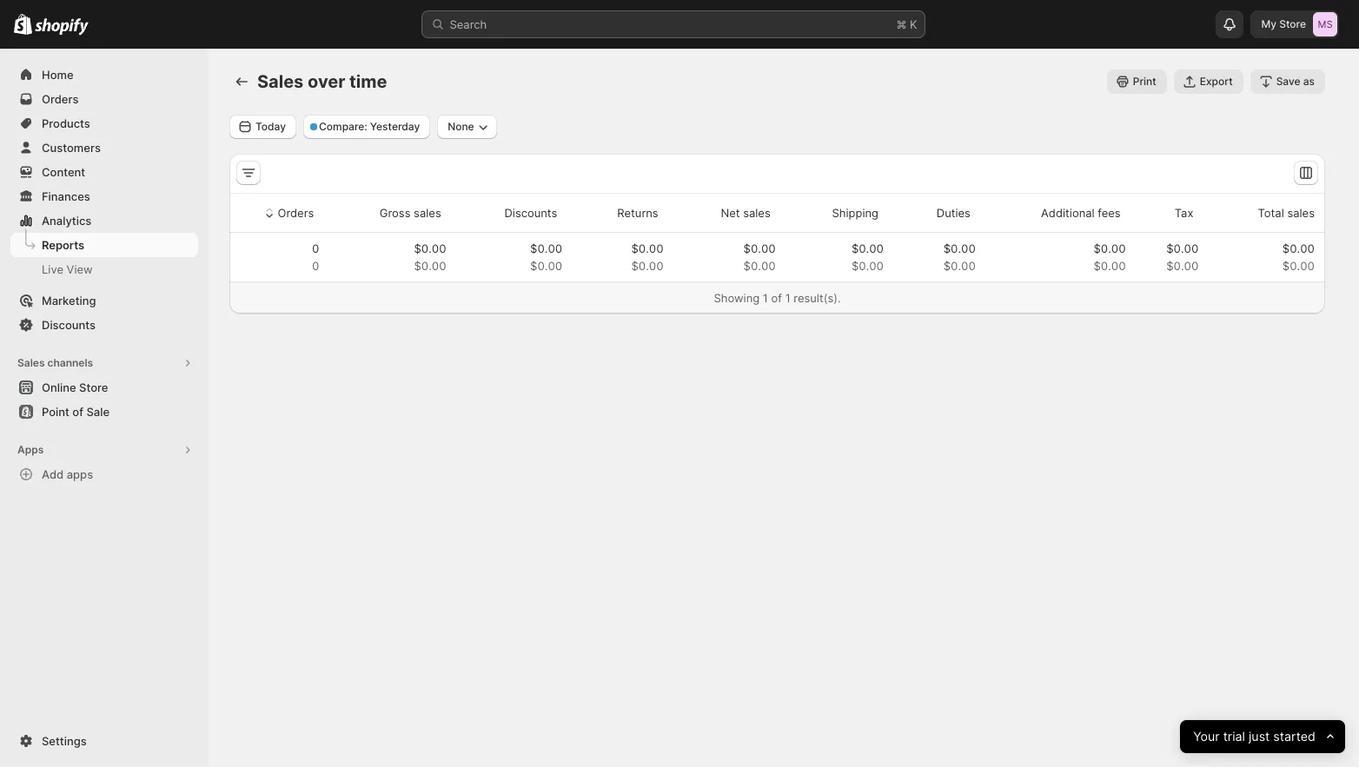 Task type: locate. For each thing, give the bounding box(es) containing it.
none
[[448, 120, 474, 133]]

net sales button
[[701, 196, 773, 229]]

$0.00 $0.00 down gross sales
[[414, 242, 447, 273]]

$0.00 $0.00 down the 'fees'
[[1094, 242, 1126, 273]]

duties
[[937, 206, 971, 220]]

1 vertical spatial 0
[[312, 259, 319, 273]]

1 horizontal spatial sales
[[743, 206, 771, 220]]

total
[[1258, 206, 1285, 220]]

online store
[[42, 381, 108, 395]]

orders down home
[[42, 92, 79, 106]]

0
[[312, 242, 319, 256], [312, 259, 319, 273]]

$0.00 $0.00 down "tax"
[[1167, 242, 1199, 273]]

sales up 'online'
[[17, 356, 45, 369]]

compare: yesterday
[[319, 120, 420, 133]]

sales
[[414, 206, 441, 220], [743, 206, 771, 220], [1288, 206, 1315, 220]]

sales right net
[[743, 206, 771, 220]]

apps
[[67, 468, 93, 482]]

0 horizontal spatial store
[[79, 381, 108, 395]]

0 horizontal spatial sales
[[17, 356, 45, 369]]

1 horizontal spatial sales
[[257, 71, 304, 92]]

online
[[42, 381, 76, 395]]

1 vertical spatial of
[[72, 405, 83, 419]]

$0.00 $0.00 down total sales
[[1283, 242, 1315, 273]]

orders up 0 0
[[278, 206, 314, 220]]

1 horizontal spatial orders
[[278, 206, 314, 220]]

0 vertical spatial of
[[771, 291, 782, 305]]

store for online store
[[79, 381, 108, 395]]

online store button
[[0, 376, 209, 400]]

0 vertical spatial store
[[1280, 17, 1306, 30]]

sales for sales channels
[[17, 356, 45, 369]]

my store image
[[1313, 12, 1338, 37]]

showing 1 of 1 result(s).
[[714, 291, 841, 305]]

of inside button
[[72, 405, 83, 419]]

sales right gross
[[414, 206, 441, 220]]

0 horizontal spatial 1
[[763, 291, 768, 305]]

0 vertical spatial discounts
[[505, 206, 557, 220]]

search
[[450, 17, 487, 31]]

$0.00
[[414, 242, 447, 256], [530, 242, 563, 256], [631, 242, 664, 256], [744, 242, 776, 256], [852, 242, 884, 256], [944, 242, 976, 256], [1094, 242, 1126, 256], [1167, 242, 1199, 256], [1283, 242, 1315, 256], [414, 259, 447, 273], [530, 259, 563, 273], [631, 259, 664, 273], [744, 259, 776, 273], [852, 259, 884, 273], [944, 259, 976, 273], [1094, 259, 1126, 273], [1167, 259, 1199, 273], [1283, 259, 1315, 273]]

additional
[[1041, 206, 1095, 220]]

1 horizontal spatial discounts
[[505, 206, 557, 220]]

0 vertical spatial sales
[[257, 71, 304, 92]]

⌘ k
[[897, 17, 917, 31]]

sales right total at top
[[1288, 206, 1315, 220]]

showing
[[714, 291, 760, 305]]

1 vertical spatial orders
[[278, 206, 314, 220]]

total sales
[[1258, 206, 1315, 220]]

1 left result(s).
[[785, 291, 791, 305]]

content
[[42, 165, 85, 179]]

1 sales from the left
[[414, 206, 441, 220]]

0 vertical spatial orders
[[42, 92, 79, 106]]

shopify image
[[35, 18, 89, 35]]

of right showing
[[771, 291, 782, 305]]

started
[[1274, 729, 1316, 745]]

point of sale
[[42, 405, 110, 419]]

reports
[[42, 238, 84, 252]]

0 horizontal spatial discounts
[[42, 318, 96, 332]]

gross sales button
[[360, 196, 444, 229]]

$0.00 $0.00 down duties
[[944, 242, 976, 273]]

$0.00 $0.00 down shipping
[[852, 242, 884, 273]]

0 vertical spatial 0
[[312, 242, 319, 256]]

add apps
[[42, 468, 93, 482]]

1 vertical spatial sales
[[17, 356, 45, 369]]

orders button
[[258, 196, 317, 229]]

3 sales from the left
[[1288, 206, 1315, 220]]

discounts
[[505, 206, 557, 220], [42, 318, 96, 332]]

apps
[[17, 443, 44, 456]]

sales inside "button"
[[17, 356, 45, 369]]

export button
[[1174, 70, 1244, 94]]

$0.00 $0.00 down discounts button
[[530, 242, 563, 273]]

settings link
[[10, 729, 198, 754]]

add
[[42, 468, 64, 482]]

2 sales from the left
[[743, 206, 771, 220]]

store up sale
[[79, 381, 108, 395]]

home link
[[10, 63, 198, 87]]

1 vertical spatial store
[[79, 381, 108, 395]]

1 horizontal spatial store
[[1280, 17, 1306, 30]]

sales inside button
[[743, 206, 771, 220]]

sales up today
[[257, 71, 304, 92]]

1 right showing
[[763, 291, 768, 305]]

fees
[[1098, 206, 1121, 220]]

store right my
[[1280, 17, 1306, 30]]

$0.00 $0.00 down returns
[[631, 242, 664, 273]]

sales
[[257, 71, 304, 92], [17, 356, 45, 369]]

discounts link
[[10, 313, 198, 337]]

as
[[1304, 75, 1315, 88]]

1 horizontal spatial 1
[[785, 291, 791, 305]]

0 horizontal spatial of
[[72, 405, 83, 419]]

of
[[771, 291, 782, 305], [72, 405, 83, 419]]

tax
[[1175, 206, 1194, 220]]

store for my store
[[1280, 17, 1306, 30]]

1 horizontal spatial of
[[771, 291, 782, 305]]

1
[[763, 291, 768, 305], [785, 291, 791, 305]]

live
[[42, 263, 63, 276]]

additional fees
[[1041, 206, 1121, 220]]

of left sale
[[72, 405, 83, 419]]

$0.00 $0.00 up showing 1 of 1 result(s).
[[744, 242, 776, 273]]

orders inside button
[[278, 206, 314, 220]]

2 horizontal spatial sales
[[1288, 206, 1315, 220]]

1 0 from the top
[[312, 242, 319, 256]]

reports link
[[10, 233, 198, 257]]

content link
[[10, 160, 198, 184]]

0 horizontal spatial sales
[[414, 206, 441, 220]]

sale
[[86, 405, 110, 419]]

sales for gross sales
[[414, 206, 441, 220]]

time
[[349, 71, 387, 92]]

$0.00 $0.00
[[414, 242, 447, 273], [530, 242, 563, 273], [631, 242, 664, 273], [744, 242, 776, 273], [852, 242, 884, 273], [944, 242, 976, 273], [1094, 242, 1126, 273], [1167, 242, 1199, 273], [1283, 242, 1315, 273]]

store inside button
[[79, 381, 108, 395]]

shopify image
[[14, 14, 32, 35]]

store
[[1280, 17, 1306, 30], [79, 381, 108, 395]]

8 $0.00 $0.00 from the left
[[1167, 242, 1199, 273]]



Task type: describe. For each thing, give the bounding box(es) containing it.
additional fees button
[[1021, 196, 1124, 229]]

gross sales
[[380, 206, 441, 220]]

customers
[[42, 141, 101, 155]]

2 0 from the top
[[312, 259, 319, 273]]

duties button
[[917, 196, 973, 229]]

discounts inside button
[[505, 206, 557, 220]]

view
[[67, 263, 93, 276]]

⌘
[[897, 17, 907, 31]]

my store
[[1262, 17, 1306, 30]]

products link
[[10, 111, 198, 136]]

marketing
[[42, 294, 96, 308]]

point of sale button
[[0, 400, 209, 424]]

save as button
[[1251, 70, 1326, 94]]

4 $0.00 $0.00 from the left
[[744, 242, 776, 273]]

export
[[1200, 75, 1233, 88]]

sales over time
[[257, 71, 387, 92]]

7 $0.00 $0.00 from the left
[[1094, 242, 1126, 273]]

returns
[[617, 206, 659, 220]]

2 $0.00 $0.00 from the left
[[530, 242, 563, 273]]

shipping
[[832, 206, 879, 220]]

total sales button
[[1238, 196, 1318, 229]]

net sales
[[721, 206, 771, 220]]

live view link
[[10, 257, 198, 282]]

returns button
[[597, 196, 661, 229]]

gross
[[380, 206, 411, 220]]

today
[[256, 120, 286, 133]]

sales for sales over time
[[257, 71, 304, 92]]

result(s).
[[794, 291, 841, 305]]

0 0
[[312, 242, 319, 273]]

2 1 from the left
[[785, 291, 791, 305]]

sales for total sales
[[1288, 206, 1315, 220]]

3 $0.00 $0.00 from the left
[[631, 242, 664, 273]]

0 horizontal spatial orders
[[42, 92, 79, 106]]

settings
[[42, 735, 87, 748]]

add apps button
[[10, 462, 198, 487]]

over
[[308, 71, 345, 92]]

compare:
[[319, 120, 367, 133]]

analytics
[[42, 214, 92, 228]]

finances link
[[10, 184, 198, 209]]

sales channels button
[[10, 351, 198, 376]]

discounts button
[[485, 196, 560, 229]]

your trial just started button
[[1180, 721, 1346, 754]]

marketing link
[[10, 289, 198, 313]]

none button
[[437, 115, 497, 139]]

5 $0.00 $0.00 from the left
[[852, 242, 884, 273]]

yesterday
[[370, 120, 420, 133]]

compare: yesterday button
[[303, 115, 430, 139]]

analytics link
[[10, 209, 198, 233]]

sales channels
[[17, 356, 93, 369]]

finances
[[42, 189, 90, 203]]

apps button
[[10, 438, 198, 462]]

9 $0.00 $0.00 from the left
[[1283, 242, 1315, 273]]

your
[[1194, 729, 1220, 745]]

save
[[1277, 75, 1301, 88]]

print
[[1133, 75, 1157, 88]]

tax button
[[1155, 196, 1196, 229]]

6 $0.00 $0.00 from the left
[[944, 242, 976, 273]]

today button
[[229, 115, 296, 139]]

point
[[42, 405, 69, 419]]

point of sale link
[[10, 400, 198, 424]]

just
[[1249, 729, 1270, 745]]

channels
[[47, 356, 93, 369]]

orders link
[[10, 87, 198, 111]]

live view
[[42, 263, 93, 276]]

1 1 from the left
[[763, 291, 768, 305]]

trial
[[1223, 729, 1245, 745]]

products
[[42, 116, 90, 130]]

your trial just started
[[1194, 729, 1316, 745]]

home
[[42, 68, 74, 82]]

1 $0.00 $0.00 from the left
[[414, 242, 447, 273]]

shipping button
[[812, 196, 881, 229]]

net
[[721, 206, 740, 220]]

my
[[1262, 17, 1277, 30]]

k
[[910, 17, 917, 31]]

print button
[[1107, 70, 1167, 94]]

customers link
[[10, 136, 198, 160]]

online store link
[[10, 376, 198, 400]]

save as
[[1277, 75, 1315, 88]]

1 vertical spatial discounts
[[42, 318, 96, 332]]

sales for net sales
[[743, 206, 771, 220]]



Task type: vqa. For each thing, say whether or not it's contained in the screenshot.


